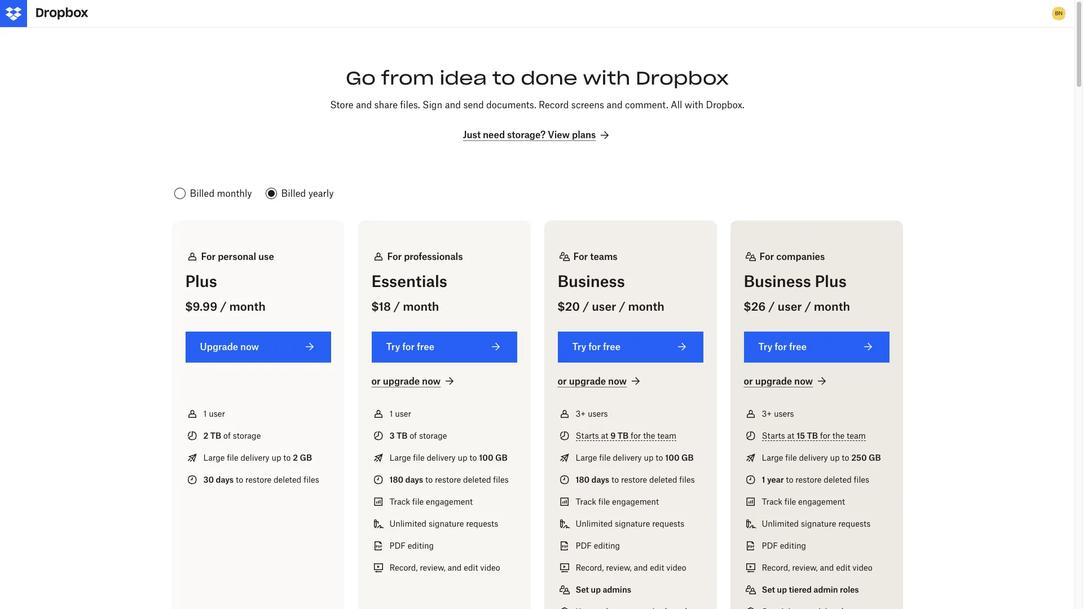Task type: describe. For each thing, give the bounding box(es) containing it.
engagement for business plus
[[799, 497, 845, 507]]

for right 9
[[631, 431, 641, 441]]

2 plus from the left
[[815, 272, 847, 291]]

dropbox
[[636, 67, 729, 90]]

or upgrade now link for essentials
[[372, 375, 457, 388]]

track for essentials
[[390, 497, 410, 507]]

180 for essentials
[[390, 475, 404, 485]]

team for business plus
[[847, 431, 866, 441]]

go
[[346, 67, 376, 90]]

1 vertical spatial 2
[[293, 453, 298, 463]]

of for essentials
[[410, 431, 417, 441]]

record
[[539, 100, 569, 111]]

edit for essentials
[[464, 563, 478, 573]]

$20 / user / month
[[558, 299, 665, 314]]

days for essentials
[[406, 475, 423, 485]]

$9.99
[[185, 299, 217, 314]]

restore for business
[[621, 475, 647, 485]]

video for essentials
[[480, 563, 500, 573]]

set for business plus
[[762, 585, 775, 595]]

editing for essentials
[[408, 541, 434, 551]]

0 vertical spatial 2
[[203, 431, 208, 441]]

go from idea to done with dropbox
[[346, 67, 729, 90]]

4 tb from the left
[[807, 431, 818, 441]]

track file engagement for business plus
[[762, 497, 845, 507]]

try for free for business
[[573, 341, 621, 352]]

$26 / user / month
[[744, 299, 851, 314]]

$18 / month
[[372, 299, 439, 314]]

yearly
[[309, 188, 334, 199]]

try for free link for business
[[558, 332, 704, 363]]

essentials
[[372, 272, 447, 291]]

$26
[[744, 299, 766, 314]]

now right upgrade
[[240, 341, 259, 352]]

restore for plus
[[245, 475, 272, 485]]

2 tb from the left
[[397, 431, 408, 441]]

year
[[767, 475, 784, 485]]

deleted for business plus
[[824, 475, 852, 485]]

record, review, and edit video for business
[[576, 563, 687, 573]]

2 month from the left
[[403, 299, 439, 314]]

video for business
[[667, 563, 687, 573]]

days for plus
[[216, 475, 234, 485]]

team for business
[[658, 431, 677, 441]]

1 month from the left
[[229, 299, 266, 314]]

business for business
[[558, 272, 625, 291]]

pdf for essentials
[[390, 541, 406, 551]]

or upgrade now link for business plus
[[744, 375, 829, 388]]

billed monthly
[[190, 188, 252, 199]]

2 tb of storage
[[203, 431, 261, 441]]

3+ for business plus
[[762, 409, 772, 419]]

dropbox.
[[706, 100, 745, 111]]

at for business
[[601, 431, 609, 441]]

3 tb from the left
[[618, 431, 629, 441]]

large for business plus
[[762, 453, 784, 463]]

starts for business plus
[[762, 431, 785, 441]]

requests for business plus
[[839, 519, 871, 529]]

large file delivery up to 2 gb
[[203, 453, 312, 463]]

files.
[[400, 100, 420, 111]]

2 horizontal spatial 1
[[762, 475, 766, 485]]

unlimited for essentials
[[390, 519, 427, 529]]

delivery for plus
[[241, 453, 270, 463]]

editing for business plus
[[780, 541, 807, 551]]

track file engagement for business
[[576, 497, 659, 507]]

done
[[521, 67, 578, 90]]

/ for business plus
[[769, 299, 775, 314]]

$18
[[372, 299, 391, 314]]

editing for business
[[594, 541, 620, 551]]

100 for business
[[666, 453, 680, 463]]

bn
[[1055, 10, 1063, 17]]

try for essentials
[[386, 341, 400, 352]]

review, for business
[[606, 563, 632, 573]]

from
[[381, 67, 434, 90]]

video for business plus
[[853, 563, 873, 573]]

send
[[464, 100, 484, 111]]

$20
[[558, 299, 580, 314]]

review, for business plus
[[793, 563, 818, 573]]

signature for business plus
[[801, 519, 837, 529]]

files for business
[[680, 475, 695, 485]]

idea
[[440, 67, 487, 90]]

deleted for essentials
[[463, 475, 491, 485]]

0 vertical spatial with
[[583, 67, 631, 90]]

edit for business
[[650, 563, 665, 573]]

for professionals
[[387, 251, 463, 262]]

or for essentials
[[372, 376, 381, 387]]

just need storage? view plans link
[[463, 129, 612, 142]]

large for business
[[576, 453, 597, 463]]

or upgrade now for business
[[558, 376, 627, 387]]

3 month from the left
[[628, 299, 665, 314]]

share
[[375, 100, 398, 111]]

teams
[[590, 251, 618, 262]]

screens
[[572, 100, 604, 111]]

1 for plus
[[203, 409, 207, 419]]

$9.99 / month
[[185, 299, 266, 314]]

companies
[[777, 251, 825, 262]]

up for business plus
[[830, 453, 840, 463]]

user down business plus
[[778, 299, 802, 314]]

for for essentials
[[402, 341, 415, 352]]

3
[[390, 431, 395, 441]]

just
[[463, 129, 481, 141]]

for up large file delivery up to 250 gb
[[820, 431, 831, 441]]

30 days to restore deleted files
[[203, 475, 319, 485]]

pdf editing for business
[[576, 541, 620, 551]]

sign
[[423, 100, 443, 111]]

set for business
[[576, 585, 589, 595]]

try for business plus
[[759, 341, 773, 352]]

record, for business plus
[[762, 563, 790, 573]]

for for plus
[[201, 251, 216, 262]]

pdf editing for business plus
[[762, 541, 807, 551]]

bn button
[[1050, 5, 1068, 23]]

or upgrade now link for business
[[558, 375, 643, 388]]

100 for essentials
[[479, 453, 494, 463]]

all
[[671, 100, 683, 111]]

4 / from the left
[[619, 299, 626, 314]]

9
[[611, 431, 616, 441]]

free for essentials
[[417, 341, 435, 352]]

set up tiered admin roles
[[762, 585, 859, 595]]

monthly
[[217, 188, 252, 199]]

record, for business
[[576, 563, 604, 573]]

users for business
[[588, 409, 608, 419]]

requests for business
[[653, 519, 685, 529]]

large file delivery up to 250 gb
[[762, 453, 881, 463]]

try for free for essentials
[[386, 341, 435, 352]]

1 vertical spatial with
[[685, 100, 704, 111]]

free for business plus
[[790, 341, 807, 352]]

requests for essentials
[[466, 519, 498, 529]]

review, for essentials
[[420, 563, 446, 573]]

just need storage? view plans
[[463, 129, 596, 141]]

upgrade
[[200, 341, 238, 352]]

pdf for business
[[576, 541, 592, 551]]

gb for business plus
[[869, 453, 881, 463]]

set up admins
[[576, 585, 632, 595]]

gb for business
[[682, 453, 694, 463]]

roles
[[840, 585, 859, 595]]

now for business
[[608, 376, 627, 387]]

1 user for plus
[[203, 409, 225, 419]]

admin
[[814, 585, 838, 595]]

for companies
[[760, 251, 825, 262]]

30
[[203, 475, 214, 485]]

for personal use
[[201, 251, 274, 262]]

files for plus
[[304, 475, 319, 485]]



Task type: locate. For each thing, give the bounding box(es) containing it.
at
[[601, 431, 609, 441], [788, 431, 795, 441]]

0 horizontal spatial 1 user
[[203, 409, 225, 419]]

2 horizontal spatial pdf
[[762, 541, 778, 551]]

gb for plus
[[300, 453, 312, 463]]

1 180 from the left
[[390, 475, 404, 485]]

3 requests from the left
[[839, 519, 871, 529]]

edit
[[464, 563, 478, 573], [650, 563, 665, 573], [837, 563, 851, 573]]

0 horizontal spatial 100
[[479, 453, 494, 463]]

starts at 15 tb for the team
[[762, 431, 866, 441]]

1 horizontal spatial users
[[774, 409, 794, 419]]

3+ users for business plus
[[762, 409, 794, 419]]

2 horizontal spatial try for free link
[[744, 332, 890, 363]]

1 for from the left
[[201, 251, 216, 262]]

for down $26 / user / month
[[775, 341, 787, 352]]

2 horizontal spatial try
[[759, 341, 773, 352]]

for down $18 / month
[[402, 341, 415, 352]]

upgrade for business
[[569, 376, 606, 387]]

unlimited signature requests
[[390, 519, 498, 529], [576, 519, 685, 529], [762, 519, 871, 529]]

with up screens
[[583, 67, 631, 90]]

try down $26
[[759, 341, 773, 352]]

1 users from the left
[[588, 409, 608, 419]]

2 large from the left
[[390, 453, 411, 463]]

engagement
[[426, 497, 473, 507], [612, 497, 659, 507], [799, 497, 845, 507]]

or upgrade now for essentials
[[372, 376, 441, 387]]

try for business
[[573, 341, 587, 352]]

user up 2 tb of storage
[[209, 409, 225, 419]]

0 horizontal spatial set
[[576, 585, 589, 595]]

upgrade now
[[200, 341, 259, 352]]

billed left yearly
[[281, 188, 306, 199]]

0 horizontal spatial team
[[658, 431, 677, 441]]

2 horizontal spatial signature
[[801, 519, 837, 529]]

2 1 user from the left
[[390, 409, 411, 419]]

up for plus
[[272, 453, 281, 463]]

1 or upgrade now link from the left
[[372, 375, 457, 388]]

2 horizontal spatial or upgrade now
[[744, 376, 813, 387]]

0 horizontal spatial with
[[583, 67, 631, 90]]

of for plus
[[223, 431, 231, 441]]

0 horizontal spatial editing
[[408, 541, 434, 551]]

3 deleted from the left
[[650, 475, 678, 485]]

unlimited for business plus
[[762, 519, 799, 529]]

now for essentials
[[422, 376, 441, 387]]

try for free link
[[372, 332, 517, 363], [558, 332, 704, 363], [744, 332, 890, 363]]

set
[[576, 585, 589, 595], [762, 585, 775, 595]]

deleted for business
[[650, 475, 678, 485]]

3+ up "starts at 9 tb for the team" in the right of the page
[[576, 409, 586, 419]]

large up 30
[[203, 453, 225, 463]]

tb up 30
[[210, 431, 221, 441]]

for left teams
[[574, 251, 588, 262]]

2 record, review, and edit video from the left
[[576, 563, 687, 573]]

1 try for free from the left
[[386, 341, 435, 352]]

None radio
[[263, 185, 336, 203]]

days right 30
[[216, 475, 234, 485]]

restore down large file delivery up to 250 gb
[[796, 475, 822, 485]]

files
[[304, 475, 319, 485], [493, 475, 509, 485], [680, 475, 695, 485], [854, 475, 870, 485]]

1 up 2 tb of storage
[[203, 409, 207, 419]]

the
[[643, 431, 656, 441], [833, 431, 845, 441]]

3+ up starts at 15 tb for the team
[[762, 409, 772, 419]]

3+ users up starts at 15 tb for the team
[[762, 409, 794, 419]]

2 horizontal spatial pdf editing
[[762, 541, 807, 551]]

or upgrade now link up '15'
[[744, 375, 829, 388]]

0 horizontal spatial video
[[480, 563, 500, 573]]

team up 250
[[847, 431, 866, 441]]

for left personal
[[201, 251, 216, 262]]

3 upgrade from the left
[[756, 376, 793, 387]]

try for free link down $18 / month
[[372, 332, 517, 363]]

the up large file delivery up to 250 gb
[[833, 431, 845, 441]]

for for business
[[574, 251, 588, 262]]

billed for billed monthly
[[190, 188, 215, 199]]

2 pdf from the left
[[576, 541, 592, 551]]

0 horizontal spatial 180
[[390, 475, 404, 485]]

pdf
[[390, 541, 406, 551], [576, 541, 592, 551], [762, 541, 778, 551]]

up for essentials
[[458, 453, 468, 463]]

1 tb from the left
[[210, 431, 221, 441]]

for
[[402, 341, 415, 352], [589, 341, 601, 352], [775, 341, 787, 352], [631, 431, 641, 441], [820, 431, 831, 441]]

billed yearly
[[281, 188, 334, 199]]

record, for essentials
[[390, 563, 418, 573]]

1 try for free link from the left
[[372, 332, 517, 363]]

for up essentials
[[387, 251, 402, 262]]

3 edit from the left
[[837, 563, 851, 573]]

3+ users for business
[[576, 409, 608, 419]]

180 days to restore deleted files for business
[[576, 475, 695, 485]]

1 horizontal spatial 2
[[293, 453, 298, 463]]

large file delivery up to 100 gb for business
[[576, 453, 694, 463]]

1 unlimited signature requests from the left
[[390, 519, 498, 529]]

1 editing from the left
[[408, 541, 434, 551]]

2 the from the left
[[833, 431, 845, 441]]

1 horizontal spatial storage
[[419, 431, 447, 441]]

3 record, review, and edit video from the left
[[762, 563, 873, 573]]

video
[[480, 563, 500, 573], [667, 563, 687, 573], [853, 563, 873, 573]]

3 for from the left
[[574, 251, 588, 262]]

billed
[[190, 188, 215, 199], [281, 188, 306, 199]]

1 horizontal spatial pdf editing
[[576, 541, 620, 551]]

set left tiered
[[762, 585, 775, 595]]

free down $18 / month
[[417, 341, 435, 352]]

1 horizontal spatial 100
[[666, 453, 680, 463]]

3 / from the left
[[583, 299, 589, 314]]

0 horizontal spatial users
[[588, 409, 608, 419]]

at left 9
[[601, 431, 609, 441]]

unlimited signature requests for business plus
[[762, 519, 871, 529]]

180 days to restore deleted files down 3 tb of storage
[[390, 475, 509, 485]]

billed left monthly
[[190, 188, 215, 199]]

unlimited signature requests for essentials
[[390, 519, 498, 529]]

3 track file engagement from the left
[[762, 497, 845, 507]]

1 horizontal spatial 1
[[390, 409, 393, 419]]

review,
[[420, 563, 446, 573], [606, 563, 632, 573], [793, 563, 818, 573]]

delivery for business plus
[[799, 453, 828, 463]]

try for free down $26 / user / month
[[759, 341, 807, 352]]

/ for plus
[[220, 299, 227, 314]]

1
[[203, 409, 207, 419], [390, 409, 393, 419], [762, 475, 766, 485]]

1 horizontal spatial review,
[[606, 563, 632, 573]]

1 or from the left
[[372, 376, 381, 387]]

or upgrade now link up 9
[[558, 375, 643, 388]]

1 signature from the left
[[429, 519, 464, 529]]

3 or upgrade now link from the left
[[744, 375, 829, 388]]

large file delivery up to 100 gb
[[390, 453, 508, 463], [576, 453, 694, 463]]

plus
[[185, 272, 217, 291], [815, 272, 847, 291]]

track for business
[[576, 497, 597, 507]]

2 gb from the left
[[496, 453, 508, 463]]

1 horizontal spatial track
[[576, 497, 597, 507]]

1 team from the left
[[658, 431, 677, 441]]

3+ for business
[[576, 409, 586, 419]]

3 tb of storage
[[390, 431, 447, 441]]

4 files from the left
[[854, 475, 870, 485]]

restore
[[245, 475, 272, 485], [435, 475, 461, 485], [621, 475, 647, 485], [796, 475, 822, 485]]

1 horizontal spatial video
[[667, 563, 687, 573]]

unlimited signature requests for business
[[576, 519, 685, 529]]

2 horizontal spatial unlimited signature requests
[[762, 519, 871, 529]]

1 horizontal spatial unlimited
[[576, 519, 613, 529]]

users
[[588, 409, 608, 419], [774, 409, 794, 419]]

upgrade for essentials
[[383, 376, 420, 387]]

days down 3 tb of storage
[[406, 475, 423, 485]]

1 horizontal spatial 1 user
[[390, 409, 411, 419]]

large up year
[[762, 453, 784, 463]]

large file delivery up to 100 gb down "starts at 9 tb for the team" in the right of the page
[[576, 453, 694, 463]]

starts at 9 tb for the team
[[576, 431, 677, 441]]

0 horizontal spatial review,
[[420, 563, 446, 573]]

2 or from the left
[[558, 376, 567, 387]]

try for free for business plus
[[759, 341, 807, 352]]

need
[[483, 129, 505, 141]]

try for free down $18 / month
[[386, 341, 435, 352]]

large down 3
[[390, 453, 411, 463]]

try
[[386, 341, 400, 352], [573, 341, 587, 352], [759, 341, 773, 352]]

1 video from the left
[[480, 563, 500, 573]]

0 horizontal spatial business
[[558, 272, 625, 291]]

business down for companies
[[744, 272, 812, 291]]

free down $26 / user / month
[[790, 341, 807, 352]]

plus up $9.99
[[185, 272, 217, 291]]

month
[[229, 299, 266, 314], [403, 299, 439, 314], [628, 299, 665, 314], [814, 299, 851, 314]]

0 horizontal spatial free
[[417, 341, 435, 352]]

4 large from the left
[[762, 453, 784, 463]]

2 team from the left
[[847, 431, 866, 441]]

0 horizontal spatial plus
[[185, 272, 217, 291]]

2 horizontal spatial track file engagement
[[762, 497, 845, 507]]

1 horizontal spatial plus
[[815, 272, 847, 291]]

1 horizontal spatial or
[[558, 376, 567, 387]]

2 billed from the left
[[281, 188, 306, 199]]

users for business plus
[[774, 409, 794, 419]]

1 horizontal spatial upgrade
[[569, 376, 606, 387]]

view
[[548, 129, 570, 141]]

large for essentials
[[390, 453, 411, 463]]

2 horizontal spatial unlimited
[[762, 519, 799, 529]]

1 horizontal spatial signature
[[615, 519, 650, 529]]

personal
[[218, 251, 256, 262]]

0 horizontal spatial 1
[[203, 409, 207, 419]]

0 horizontal spatial upgrade
[[383, 376, 420, 387]]

delivery down starts at 15 tb for the team
[[799, 453, 828, 463]]

now
[[240, 341, 259, 352], [422, 376, 441, 387], [608, 376, 627, 387], [795, 376, 813, 387]]

2 horizontal spatial or upgrade now link
[[744, 375, 829, 388]]

0 horizontal spatial engagement
[[426, 497, 473, 507]]

upgrade now link
[[185, 332, 331, 363]]

1 horizontal spatial try for free link
[[558, 332, 704, 363]]

1 horizontal spatial record,
[[576, 563, 604, 573]]

2 pdf editing from the left
[[576, 541, 620, 551]]

0 horizontal spatial 3+
[[576, 409, 586, 419]]

0 horizontal spatial pdf editing
[[390, 541, 434, 551]]

tiered
[[789, 585, 812, 595]]

large file delivery up to 100 gb for essentials
[[390, 453, 508, 463]]

1 plus from the left
[[185, 272, 217, 291]]

0 horizontal spatial record, review, and edit video
[[390, 563, 500, 573]]

1 record, from the left
[[390, 563, 418, 573]]

signature for essentials
[[429, 519, 464, 529]]

0 horizontal spatial large file delivery up to 100 gb
[[390, 453, 508, 463]]

try down '$18'
[[386, 341, 400, 352]]

days down "starts at 9 tb for the team" in the right of the page
[[592, 475, 610, 485]]

1 deleted from the left
[[274, 475, 302, 485]]

of right 3
[[410, 431, 417, 441]]

2 horizontal spatial edit
[[837, 563, 851, 573]]

3 engagement from the left
[[799, 497, 845, 507]]

1 / from the left
[[220, 299, 227, 314]]

180 days to restore deleted files for essentials
[[390, 475, 509, 485]]

or upgrade now link
[[372, 375, 457, 388], [558, 375, 643, 388], [744, 375, 829, 388]]

the right 9
[[643, 431, 656, 441]]

/ for business
[[583, 299, 589, 314]]

deleted for plus
[[274, 475, 302, 485]]

3 try for free link from the left
[[744, 332, 890, 363]]

180
[[390, 475, 404, 485], [576, 475, 590, 485]]

1 horizontal spatial with
[[685, 100, 704, 111]]

for down $20 / user / month
[[589, 341, 601, 352]]

users up "starts at 9 tb for the team" in the right of the page
[[588, 409, 608, 419]]

1 horizontal spatial the
[[833, 431, 845, 441]]

unlimited for business
[[576, 519, 613, 529]]

business for business plus
[[744, 272, 812, 291]]

100
[[479, 453, 494, 463], [666, 453, 680, 463]]

try for free down $20 / user / month
[[573, 341, 621, 352]]

record, review, and edit video
[[390, 563, 500, 573], [576, 563, 687, 573], [762, 563, 873, 573]]

record, review, and edit video for business plus
[[762, 563, 873, 573]]

0 horizontal spatial at
[[601, 431, 609, 441]]

or for business
[[558, 376, 567, 387]]

0 horizontal spatial billed
[[190, 188, 215, 199]]

1 record, review, and edit video from the left
[[390, 563, 500, 573]]

at left '15'
[[788, 431, 795, 441]]

2 try for free from the left
[[573, 341, 621, 352]]

2 or upgrade now from the left
[[558, 376, 627, 387]]

try down '$20'
[[573, 341, 587, 352]]

2 upgrade from the left
[[569, 376, 606, 387]]

0 horizontal spatial edit
[[464, 563, 478, 573]]

record,
[[390, 563, 418, 573], [576, 563, 604, 573], [762, 563, 790, 573]]

restore down "starts at 9 tb for the team" in the right of the page
[[621, 475, 647, 485]]

6 / from the left
[[805, 299, 812, 314]]

signature
[[429, 519, 464, 529], [615, 519, 650, 529], [801, 519, 837, 529]]

2 horizontal spatial editing
[[780, 541, 807, 551]]

2 180 from the left
[[576, 475, 590, 485]]

delivery up 30 days to restore deleted files
[[241, 453, 270, 463]]

user up 3 tb of storage
[[395, 409, 411, 419]]

180 days to restore deleted files
[[390, 475, 509, 485], [576, 475, 695, 485]]

tb
[[210, 431, 221, 441], [397, 431, 408, 441], [618, 431, 629, 441], [807, 431, 818, 441]]

2 horizontal spatial engagement
[[799, 497, 845, 507]]

for left companies
[[760, 251, 774, 262]]

for teams
[[574, 251, 618, 262]]

try for free link for essentials
[[372, 332, 517, 363]]

1 horizontal spatial at
[[788, 431, 795, 441]]

1 try from the left
[[386, 341, 400, 352]]

store
[[330, 100, 354, 111]]

4 for from the left
[[760, 251, 774, 262]]

180 days to restore deleted files down "starts at 9 tb for the team" in the right of the page
[[576, 475, 695, 485]]

1 horizontal spatial or upgrade now link
[[558, 375, 643, 388]]

now up 3 tb of storage
[[422, 376, 441, 387]]

storage for plus
[[233, 431, 261, 441]]

requests
[[466, 519, 498, 529], [653, 519, 685, 529], [839, 519, 871, 529]]

now up 9
[[608, 376, 627, 387]]

1 3+ users from the left
[[576, 409, 608, 419]]

plus down companies
[[815, 272, 847, 291]]

1 horizontal spatial of
[[410, 431, 417, 441]]

2 180 days to restore deleted files from the left
[[576, 475, 695, 485]]

1 3+ from the left
[[576, 409, 586, 419]]

3 track from the left
[[762, 497, 783, 507]]

restore down large file delivery up to 2 gb
[[245, 475, 272, 485]]

free down $20 / user / month
[[603, 341, 621, 352]]

1 engagement from the left
[[426, 497, 473, 507]]

2 of from the left
[[410, 431, 417, 441]]

try for free link down $26 / user / month
[[744, 332, 890, 363]]

store and share files. sign and send documents. record screens and comment. all with dropbox.
[[330, 100, 745, 111]]

0 horizontal spatial 2
[[203, 431, 208, 441]]

5 / from the left
[[769, 299, 775, 314]]

0 horizontal spatial 180 days to restore deleted files
[[390, 475, 509, 485]]

2 horizontal spatial days
[[592, 475, 610, 485]]

up
[[272, 453, 281, 463], [458, 453, 468, 463], [644, 453, 654, 463], [830, 453, 840, 463], [591, 585, 601, 595], [777, 585, 787, 595]]

2 horizontal spatial try for free
[[759, 341, 807, 352]]

1 100 from the left
[[479, 453, 494, 463]]

2 free from the left
[[603, 341, 621, 352]]

business plus
[[744, 272, 847, 291]]

1 for essentials
[[390, 409, 393, 419]]

1 review, from the left
[[420, 563, 446, 573]]

days
[[216, 475, 234, 485], [406, 475, 423, 485], [592, 475, 610, 485]]

pdf editing for essentials
[[390, 541, 434, 551]]

delivery down 3 tb of storage
[[427, 453, 456, 463]]

1 large file delivery up to 100 gb from the left
[[390, 453, 508, 463]]

1 year to restore deleted files
[[762, 475, 870, 485]]

large file delivery up to 100 gb down 3 tb of storage
[[390, 453, 508, 463]]

1 user
[[203, 409, 225, 419], [390, 409, 411, 419]]

2 horizontal spatial record,
[[762, 563, 790, 573]]

to
[[493, 67, 516, 90], [284, 453, 291, 463], [470, 453, 477, 463], [656, 453, 663, 463], [842, 453, 850, 463], [236, 475, 243, 485], [426, 475, 433, 485], [612, 475, 619, 485], [786, 475, 794, 485]]

4 deleted from the left
[[824, 475, 852, 485]]

3+ users up "starts at 9 tb for the team" in the right of the page
[[576, 409, 608, 419]]

for for business
[[589, 341, 601, 352]]

try for free link down $20 / user / month
[[558, 332, 704, 363]]

now up '15'
[[795, 376, 813, 387]]

1 horizontal spatial record, review, and edit video
[[576, 563, 687, 573]]

1 horizontal spatial team
[[847, 431, 866, 441]]

set left admins
[[576, 585, 589, 595]]

3 files from the left
[[680, 475, 695, 485]]

starts left '15'
[[762, 431, 785, 441]]

1 horizontal spatial days
[[406, 475, 423, 485]]

starts
[[576, 431, 599, 441], [762, 431, 785, 441]]

1 horizontal spatial 180 days to restore deleted files
[[576, 475, 695, 485]]

2 storage from the left
[[419, 431, 447, 441]]

1 up 3
[[390, 409, 393, 419]]

1 user up 3
[[390, 409, 411, 419]]

users up starts at 15 tb for the team
[[774, 409, 794, 419]]

4 month from the left
[[814, 299, 851, 314]]

1 horizontal spatial 180
[[576, 475, 590, 485]]

2 files from the left
[[493, 475, 509, 485]]

0 horizontal spatial track file engagement
[[390, 497, 473, 507]]

2 record, from the left
[[576, 563, 604, 573]]

250
[[852, 453, 867, 463]]

0 horizontal spatial unlimited signature requests
[[390, 519, 498, 529]]

2 horizontal spatial record, review, and edit video
[[762, 563, 873, 573]]

admins
[[603, 585, 632, 595]]

3 large from the left
[[576, 453, 597, 463]]

0 horizontal spatial or upgrade now
[[372, 376, 441, 387]]

1 restore from the left
[[245, 475, 272, 485]]

try for free
[[386, 341, 435, 352], [573, 341, 621, 352], [759, 341, 807, 352]]

0 horizontal spatial unlimited
[[390, 519, 427, 529]]

2 unlimited from the left
[[576, 519, 613, 529]]

comment.
[[625, 100, 669, 111]]

edit for business plus
[[837, 563, 851, 573]]

upgrade for business plus
[[756, 376, 793, 387]]

1 horizontal spatial try for free
[[573, 341, 621, 352]]

0 horizontal spatial signature
[[429, 519, 464, 529]]

or upgrade now link up 3 tb of storage
[[372, 375, 457, 388]]

2 delivery from the left
[[427, 453, 456, 463]]

3 video from the left
[[853, 563, 873, 573]]

professionals
[[404, 251, 463, 262]]

storage?
[[507, 129, 546, 141]]

0 horizontal spatial 3+ users
[[576, 409, 608, 419]]

3 or upgrade now from the left
[[744, 376, 813, 387]]

storage up large file delivery up to 2 gb
[[233, 431, 261, 441]]

0 horizontal spatial pdf
[[390, 541, 406, 551]]

3 gb from the left
[[682, 453, 694, 463]]

2 3+ from the left
[[762, 409, 772, 419]]

1 starts from the left
[[576, 431, 599, 441]]

3 or from the left
[[744, 376, 753, 387]]

2 up 30 days to restore deleted files
[[293, 453, 298, 463]]

1 left year
[[762, 475, 766, 485]]

1 at from the left
[[601, 431, 609, 441]]

2 horizontal spatial free
[[790, 341, 807, 352]]

billed for billed yearly
[[281, 188, 306, 199]]

team
[[658, 431, 677, 441], [847, 431, 866, 441]]

restore down 3 tb of storage
[[435, 475, 461, 485]]

tb right 3
[[397, 431, 408, 441]]

3 try for free from the left
[[759, 341, 807, 352]]

delivery for business
[[613, 453, 642, 463]]

2 horizontal spatial track
[[762, 497, 783, 507]]

storage
[[233, 431, 261, 441], [419, 431, 447, 441]]

3 unlimited from the left
[[762, 519, 799, 529]]

4 gb from the left
[[869, 453, 881, 463]]

business down for teams
[[558, 272, 625, 291]]

3 signature from the left
[[801, 519, 837, 529]]

3 review, from the left
[[793, 563, 818, 573]]

with right all
[[685, 100, 704, 111]]

1 unlimited from the left
[[390, 519, 427, 529]]

1 set from the left
[[576, 585, 589, 595]]

1 user up 2 tb of storage
[[203, 409, 225, 419]]

3 pdf editing from the left
[[762, 541, 807, 551]]

2 horizontal spatial review,
[[793, 563, 818, 573]]

restore for business plus
[[796, 475, 822, 485]]

delivery down "starts at 9 tb for the team" in the right of the page
[[613, 453, 642, 463]]

2
[[203, 431, 208, 441], [293, 453, 298, 463]]

engagement for business
[[612, 497, 659, 507]]

1 horizontal spatial 3+ users
[[762, 409, 794, 419]]

unlimited
[[390, 519, 427, 529], [576, 519, 613, 529], [762, 519, 799, 529]]

1 horizontal spatial starts
[[762, 431, 785, 441]]

upgrade
[[383, 376, 420, 387], [569, 376, 606, 387], [756, 376, 793, 387]]

3 unlimited signature requests from the left
[[762, 519, 871, 529]]

0 horizontal spatial storage
[[233, 431, 261, 441]]

1 requests from the left
[[466, 519, 498, 529]]

0 horizontal spatial the
[[643, 431, 656, 441]]

the for business plus
[[833, 431, 845, 441]]

for for business plus
[[775, 341, 787, 352]]

gb
[[300, 453, 312, 463], [496, 453, 508, 463], [682, 453, 694, 463], [869, 453, 881, 463]]

deleted
[[274, 475, 302, 485], [463, 475, 491, 485], [650, 475, 678, 485], [824, 475, 852, 485]]

track file engagement
[[390, 497, 473, 507], [576, 497, 659, 507], [762, 497, 845, 507]]

plans
[[572, 129, 596, 141]]

record, review, and edit video for essentials
[[390, 563, 500, 573]]

3 record, from the left
[[762, 563, 790, 573]]

15
[[797, 431, 805, 441]]

starts left 9
[[576, 431, 599, 441]]

large down "starts at 9 tb for the team" in the right of the page
[[576, 453, 597, 463]]

0 horizontal spatial or
[[372, 376, 381, 387]]

track for business plus
[[762, 497, 783, 507]]

2 at from the left
[[788, 431, 795, 441]]

of up large file delivery up to 2 gb
[[223, 431, 231, 441]]

use
[[258, 251, 274, 262]]

or
[[372, 376, 381, 387], [558, 376, 567, 387], [744, 376, 753, 387]]

user right '$20'
[[592, 299, 616, 314]]

team right 9
[[658, 431, 677, 441]]

1 delivery from the left
[[241, 453, 270, 463]]

3 delivery from the left
[[613, 453, 642, 463]]

documents.
[[487, 100, 537, 111]]

files for business plus
[[854, 475, 870, 485]]

and
[[356, 100, 372, 111], [445, 100, 461, 111], [607, 100, 623, 111], [448, 563, 462, 573], [634, 563, 648, 573], [820, 563, 834, 573]]

2 horizontal spatial upgrade
[[756, 376, 793, 387]]

storage right 3
[[419, 431, 447, 441]]

try for free link for business plus
[[744, 332, 890, 363]]

1 storage from the left
[[233, 431, 261, 441]]

0 horizontal spatial record,
[[390, 563, 418, 573]]

4 restore from the left
[[796, 475, 822, 485]]

free for business
[[603, 341, 621, 352]]

engagement for essentials
[[426, 497, 473, 507]]

1 horizontal spatial engagement
[[612, 497, 659, 507]]

3 pdf from the left
[[762, 541, 778, 551]]

tb right 9
[[618, 431, 629, 441]]

for for essentials
[[387, 251, 402, 262]]

1 horizontal spatial billed
[[281, 188, 306, 199]]

1 horizontal spatial try
[[573, 341, 587, 352]]

gb for essentials
[[496, 453, 508, 463]]

None radio
[[172, 185, 254, 203]]

tb right '15'
[[807, 431, 818, 441]]

0 horizontal spatial starts
[[576, 431, 599, 441]]

2 up 30
[[203, 431, 208, 441]]

1 horizontal spatial free
[[603, 341, 621, 352]]

the for business
[[643, 431, 656, 441]]

2 deleted from the left
[[463, 475, 491, 485]]

0 horizontal spatial try for free link
[[372, 332, 517, 363]]

2 horizontal spatial video
[[853, 563, 873, 573]]

0 horizontal spatial of
[[223, 431, 231, 441]]

1 horizontal spatial requests
[[653, 519, 685, 529]]

1 of from the left
[[223, 431, 231, 441]]

4 delivery from the left
[[799, 453, 828, 463]]

/ for essentials
[[394, 299, 400, 314]]

0 horizontal spatial track
[[390, 497, 410, 507]]



Task type: vqa. For each thing, say whether or not it's contained in the screenshot.
Essentials review,
yes



